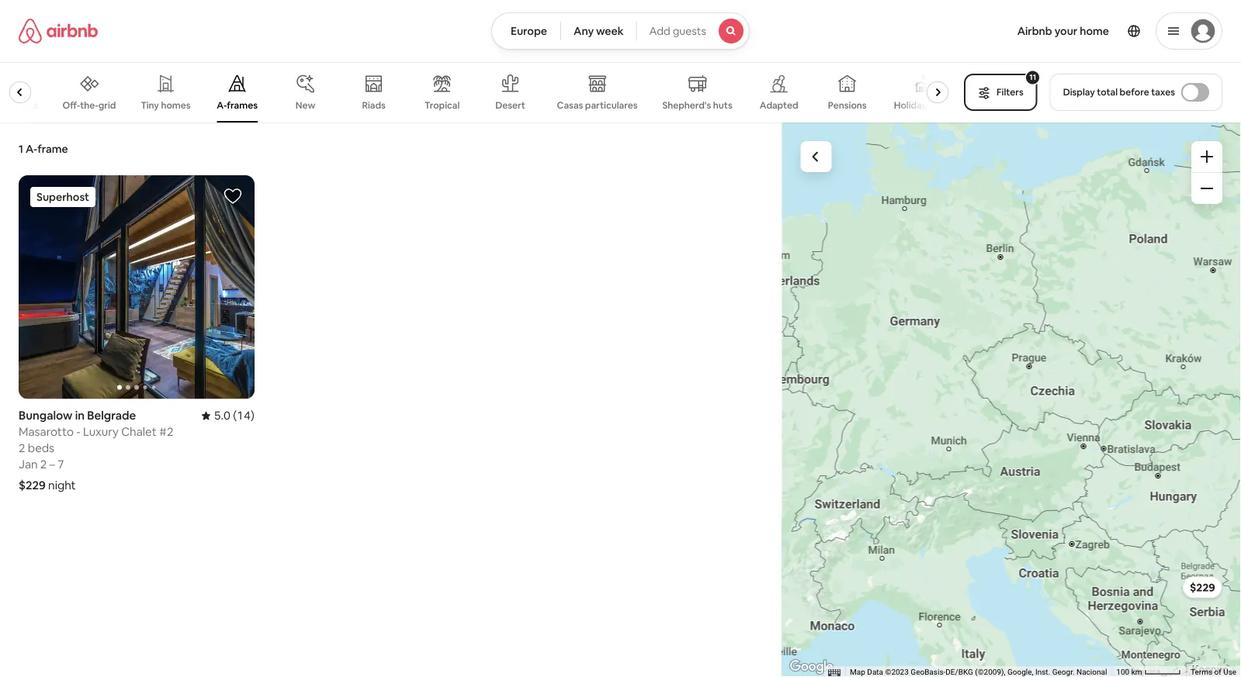 Task type: describe. For each thing, give the bounding box(es) containing it.
masarotto
[[19, 425, 74, 440]]

luxury
[[83, 425, 119, 440]]

riads
[[362, 99, 386, 111]]

filters
[[997, 86, 1024, 98]]

holiday
[[894, 99, 927, 111]]

guests
[[673, 24, 706, 38]]

100 km button
[[1112, 667, 1186, 678]]

–
[[49, 457, 55, 472]]

chalet
[[121, 425, 157, 440]]

europe button
[[491, 12, 561, 50]]

group containing off-the-grid
[[0, 62, 955, 123]]

your
[[1055, 24, 1078, 38]]

home
[[1080, 24, 1109, 38]]

profile element
[[768, 0, 1223, 62]]

display total before taxes button
[[1050, 74, 1223, 111]]

100
[[1116, 668, 1129, 677]]

in
[[75, 408, 85, 424]]

nacional
[[1077, 668, 1107, 677]]

1 horizontal spatial a-
[[217, 99, 227, 111]]

7
[[58, 457, 64, 472]]

filters button
[[964, 74, 1038, 111]]

-
[[76, 425, 81, 440]]

tropical
[[425, 99, 460, 111]]

11
[[1029, 72, 1036, 82]]

casas particulares
[[557, 99, 638, 111]]

week
[[596, 24, 624, 38]]

casas
[[557, 99, 583, 111]]

beds
[[28, 441, 54, 456]]

5.0
[[214, 408, 231, 424]]

1 vertical spatial group
[[19, 175, 254, 399]]

#2
[[159, 425, 173, 440]]

a-frames
[[217, 99, 258, 111]]

0 horizontal spatial 2
[[19, 441, 25, 456]]

bungalow
[[19, 408, 73, 424]]

google,
[[1007, 668, 1033, 677]]

airbnb your home
[[1017, 24, 1109, 38]]

geobasis-
[[911, 668, 946, 677]]

geogr.
[[1052, 668, 1075, 677]]

5.0 (14)
[[214, 408, 254, 424]]

display
[[1063, 86, 1095, 98]]

adapted
[[760, 99, 798, 111]]

any week button
[[560, 12, 637, 50]]

©2023
[[885, 668, 909, 677]]

terms of use link
[[1191, 668, 1236, 677]]

grid
[[98, 99, 116, 111]]

jan
[[19, 457, 38, 472]]

homes
[[161, 99, 191, 111]]

de/bkg
[[946, 668, 973, 677]]

1 vertical spatial a-
[[26, 142, 37, 156]]

belgrade
[[87, 408, 136, 424]]

km
[[1131, 668, 1142, 677]]

map
[[850, 668, 865, 677]]

inst.
[[1035, 668, 1050, 677]]

add to wishlist: bungalow in belgrade image
[[223, 187, 242, 206]]

terms of use
[[1191, 668, 1236, 677]]

taxes
[[1151, 86, 1175, 98]]

google image
[[786, 657, 837, 678]]

holiday parks
[[894, 99, 953, 111]]



Task type: vqa. For each thing, say whether or not it's contained in the screenshot.
#2
yes



Task type: locate. For each thing, give the bounding box(es) containing it.
bungalow in belgrade masarotto - luxury chalet #2 2 beds jan 2 – 7 $229 night
[[19, 408, 173, 493]]

airbnb
[[1017, 24, 1052, 38]]

google map
showing 1 stay. region
[[782, 123, 1241, 678]]

off-the-grid
[[63, 99, 116, 111]]

terms
[[1191, 668, 1212, 677]]

a- right homes
[[217, 99, 227, 111]]

0 vertical spatial 2
[[19, 441, 25, 456]]

zoom out image
[[1201, 182, 1213, 195]]

the-
[[80, 99, 98, 111]]

tiny
[[141, 99, 159, 111]]

any week
[[574, 24, 624, 38]]

2
[[19, 441, 25, 456], [40, 457, 47, 472]]

pensions
[[828, 99, 867, 111]]

none search field containing europe
[[491, 12, 750, 50]]

shepherd's
[[662, 99, 711, 111]]

total
[[1097, 86, 1118, 98]]

2 up jan on the bottom left of the page
[[19, 441, 25, 456]]

any
[[574, 24, 594, 38]]

(14)
[[233, 408, 254, 424]]

1 horizontal spatial 2
[[40, 457, 47, 472]]

frame
[[37, 142, 68, 156]]

$229 button
[[1183, 577, 1222, 599]]

map data ©2023 geobasis-de/bkg (©2009), google, inst. geogr. nacional
[[850, 668, 1107, 677]]

airbnb your home link
[[1008, 15, 1119, 47]]

tiny homes
[[141, 99, 191, 111]]

0 horizontal spatial a-
[[26, 142, 37, 156]]

display total before taxes
[[1063, 86, 1175, 98]]

a- right the 1
[[26, 142, 37, 156]]

0 vertical spatial group
[[0, 62, 955, 123]]

None search field
[[491, 12, 750, 50]]

add guests button
[[636, 12, 750, 50]]

frames
[[227, 99, 258, 111]]

1
[[19, 142, 23, 156]]

particulares
[[585, 99, 638, 111]]

100 km
[[1116, 668, 1144, 677]]

1 vertical spatial $229
[[1190, 581, 1215, 595]]

$229 inside button
[[1190, 581, 1215, 595]]

use
[[1223, 668, 1236, 677]]

add guests
[[649, 24, 706, 38]]

new
[[296, 99, 315, 111]]

1 horizontal spatial $229
[[1190, 581, 1215, 595]]

group
[[0, 62, 955, 123], [19, 175, 254, 399]]

desert
[[495, 99, 525, 111]]

1 vertical spatial 2
[[40, 457, 47, 472]]

$229
[[19, 478, 46, 493], [1190, 581, 1215, 595]]

before
[[1120, 86, 1149, 98]]

5.0 out of 5 average rating,  14 reviews image
[[202, 408, 254, 424]]

0 vertical spatial a-
[[217, 99, 227, 111]]

0 vertical spatial $229
[[19, 478, 46, 493]]

add
[[649, 24, 670, 38]]

(©2009),
[[975, 668, 1005, 677]]

0 horizontal spatial $229
[[19, 478, 46, 493]]

huts
[[713, 99, 733, 111]]

shepherd's huts
[[662, 99, 733, 111]]

night
[[48, 478, 76, 493]]

zoom in image
[[1201, 151, 1213, 163]]

$229 inside bungalow in belgrade masarotto - luxury chalet #2 2 beds jan 2 – 7 $229 night
[[19, 478, 46, 493]]

parks
[[929, 99, 953, 111]]

keyboard shortcuts image
[[828, 669, 841, 677]]

of
[[1214, 668, 1221, 677]]

off-
[[63, 99, 80, 111]]

data
[[867, 668, 883, 677]]

a-
[[217, 99, 227, 111], [26, 142, 37, 156]]

2 left –
[[40, 457, 47, 472]]

1 a-frame
[[19, 142, 68, 156]]

europe
[[511, 24, 547, 38]]



